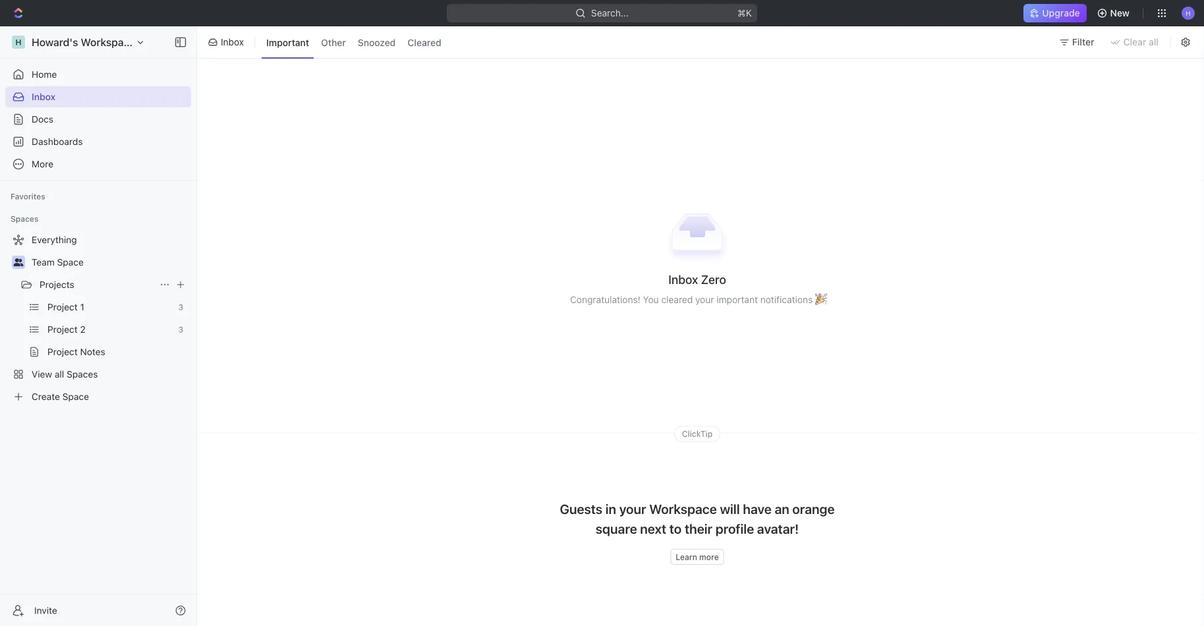 Task type: vqa. For each thing, say whether or not it's contained in the screenshot.
Project 1 link
yes



Task type: describe. For each thing, give the bounding box(es) containing it.
docs link
[[5, 109, 191, 130]]

guests
[[560, 501, 602, 516]]

project for project 1
[[47, 302, 78, 312]]

project 1
[[47, 302, 84, 312]]

learn
[[676, 552, 697, 562]]

other button
[[316, 32, 350, 53]]

avatar!
[[757, 521, 799, 536]]

zero
[[701, 273, 726, 287]]

tree inside the sidebar navigation
[[5, 229, 191, 407]]

1 vertical spatial spaces
[[67, 369, 98, 380]]

sidebar navigation
[[0, 26, 200, 626]]

everything
[[32, 234, 77, 245]]

1 horizontal spatial your
[[695, 294, 714, 305]]

snoozed
[[358, 37, 396, 48]]

their
[[685, 521, 712, 536]]

notes
[[80, 346, 105, 357]]

cleared button
[[403, 32, 446, 53]]

project 2 link
[[47, 319, 173, 340]]

workspace inside the guests in your workspace will have an orange square next to their profile avatar!
[[649, 501, 717, 516]]

3 for 1
[[178, 302, 183, 312]]

dashboards
[[32, 136, 83, 147]]

next
[[640, 521, 666, 536]]

h inside navigation
[[15, 38, 22, 47]]

inbox inside the sidebar navigation
[[32, 91, 55, 102]]

filter
[[1072, 37, 1094, 47]]

inbox link
[[5, 86, 191, 107]]

h inside 'dropdown button'
[[1186, 9, 1191, 17]]

other
[[321, 37, 346, 48]]

project 2
[[47, 324, 86, 335]]

dashboards link
[[5, 131, 191, 152]]

snoozed button
[[353, 32, 400, 53]]

cleared
[[408, 37, 441, 48]]

your inside the guests in your workspace will have an orange square next to their profile avatar!
[[619, 501, 646, 516]]

orange
[[792, 501, 835, 516]]

learn more link
[[670, 549, 724, 565]]

guests in your workspace will have an orange square next to their profile avatar!
[[560, 501, 835, 536]]

in
[[605, 501, 616, 516]]

square
[[596, 521, 637, 536]]

upgrade
[[1042, 8, 1080, 18]]

space for team space
[[57, 257, 84, 268]]

project 1 link
[[47, 297, 173, 318]]

howard's
[[32, 36, 78, 48]]

project for project notes
[[47, 346, 78, 357]]

view all spaces link
[[5, 364, 188, 385]]

view
[[32, 369, 52, 380]]

⌘k
[[738, 8, 752, 18]]



Task type: locate. For each thing, give the bounding box(es) containing it.
1 horizontal spatial all
[[1149, 37, 1159, 47]]

project up view all spaces
[[47, 346, 78, 357]]

1 horizontal spatial inbox
[[221, 37, 244, 47]]

0 horizontal spatial inbox
[[32, 91, 55, 102]]

create space link
[[5, 386, 188, 407]]

more
[[32, 158, 53, 169]]

0 vertical spatial 3
[[178, 302, 183, 312]]

have
[[743, 501, 772, 516]]

2 project from the top
[[47, 324, 78, 335]]

workspace up home link
[[81, 36, 135, 48]]

1 vertical spatial workspace
[[649, 501, 717, 516]]

space up "projects"
[[57, 257, 84, 268]]

all right view
[[55, 369, 64, 380]]

notifications
[[760, 294, 813, 305]]

workspace
[[81, 36, 135, 48], [649, 501, 717, 516]]

you
[[643, 294, 659, 305]]

all
[[1149, 37, 1159, 47], [55, 369, 64, 380]]

create space
[[32, 391, 89, 402]]

an
[[775, 501, 789, 516]]

1 vertical spatial all
[[55, 369, 64, 380]]

projects link
[[40, 274, 154, 295]]

h button
[[1178, 3, 1199, 24]]

howard's workspace
[[32, 36, 135, 48]]

your right in on the bottom of page
[[619, 501, 646, 516]]

team
[[32, 257, 55, 268]]

howard's workspace, , element
[[12, 36, 25, 49]]

upgrade link
[[1024, 4, 1086, 22]]

docs
[[32, 114, 53, 125]]

2 vertical spatial inbox
[[668, 273, 698, 287]]

congratulations! you cleared your important notifications 🎉
[[570, 294, 824, 305]]

0 vertical spatial your
[[695, 294, 714, 305]]

space down view all spaces
[[62, 391, 89, 402]]

0 vertical spatial h
[[1186, 9, 1191, 17]]

projects
[[40, 279, 74, 290]]

new button
[[1092, 3, 1137, 24]]

everything link
[[5, 229, 188, 250]]

learn more
[[676, 552, 719, 562]]

3
[[178, 302, 183, 312], [178, 325, 183, 334]]

space
[[57, 257, 84, 268], [62, 391, 89, 402]]

inbox
[[221, 37, 244, 47], [32, 91, 55, 102], [668, 273, 698, 287]]

clear all button
[[1105, 32, 1166, 53]]

h
[[1186, 9, 1191, 17], [15, 38, 22, 47]]

0 vertical spatial spaces
[[11, 214, 38, 223]]

favorites
[[11, 192, 45, 201]]

project
[[47, 302, 78, 312], [47, 324, 78, 335], [47, 346, 78, 357]]

more button
[[5, 154, 191, 175]]

invite
[[34, 605, 57, 616]]

1 3 from the top
[[178, 302, 183, 312]]

congratulations!
[[570, 294, 640, 305]]

1 vertical spatial 3
[[178, 325, 183, 334]]

profile
[[715, 521, 754, 536]]

spaces down favorites button at the top of page
[[11, 214, 38, 223]]

🎉
[[815, 294, 824, 305]]

0 horizontal spatial all
[[55, 369, 64, 380]]

search...
[[591, 8, 629, 18]]

user group image
[[14, 258, 23, 266]]

favorites button
[[5, 188, 51, 204]]

2 vertical spatial project
[[47, 346, 78, 357]]

tree containing everything
[[5, 229, 191, 407]]

1 vertical spatial h
[[15, 38, 22, 47]]

team space
[[32, 257, 84, 268]]

clear
[[1123, 37, 1146, 47]]

project left 2
[[47, 324, 78, 335]]

tree
[[5, 229, 191, 407]]

0 horizontal spatial workspace
[[81, 36, 135, 48]]

home link
[[5, 64, 191, 85]]

2
[[80, 324, 86, 335]]

project notes link
[[47, 341, 188, 362]]

filter button
[[1054, 32, 1102, 53]]

1 vertical spatial inbox
[[32, 91, 55, 102]]

team space link
[[32, 252, 188, 273]]

1 vertical spatial space
[[62, 391, 89, 402]]

project left 1
[[47, 302, 78, 312]]

0 vertical spatial workspace
[[81, 36, 135, 48]]

space for create space
[[62, 391, 89, 402]]

1 vertical spatial your
[[619, 501, 646, 516]]

inbox zero
[[668, 273, 726, 287]]

tab list
[[259, 24, 449, 61]]

clear all
[[1123, 37, 1159, 47]]

2 3 from the top
[[178, 325, 183, 334]]

1 horizontal spatial h
[[1186, 9, 1191, 17]]

tab list containing important
[[259, 24, 449, 61]]

1
[[80, 302, 84, 312]]

0 vertical spatial inbox
[[221, 37, 244, 47]]

0 horizontal spatial spaces
[[11, 214, 38, 223]]

create
[[32, 391, 60, 402]]

0 vertical spatial project
[[47, 302, 78, 312]]

all right clear on the top right
[[1149, 37, 1159, 47]]

spaces
[[11, 214, 38, 223], [67, 369, 98, 380]]

1 project from the top
[[47, 302, 78, 312]]

will
[[720, 501, 740, 516]]

clicktip
[[682, 429, 713, 439]]

0 horizontal spatial h
[[15, 38, 22, 47]]

your
[[695, 294, 714, 305], [619, 501, 646, 516]]

3 for 2
[[178, 325, 183, 334]]

1 vertical spatial project
[[47, 324, 78, 335]]

more
[[699, 552, 719, 562]]

1 horizontal spatial workspace
[[649, 501, 717, 516]]

workspace inside the sidebar navigation
[[81, 36, 135, 48]]

workspace up "to" at the right bottom of page
[[649, 501, 717, 516]]

spaces down project notes
[[67, 369, 98, 380]]

cleared
[[661, 294, 693, 305]]

all inside button
[[1149, 37, 1159, 47]]

project notes
[[47, 346, 105, 357]]

all for clear
[[1149, 37, 1159, 47]]

2 horizontal spatial inbox
[[668, 273, 698, 287]]

all for view
[[55, 369, 64, 380]]

important
[[266, 37, 309, 48]]

inbox left important
[[221, 37, 244, 47]]

view all spaces
[[32, 369, 98, 380]]

all inside the sidebar navigation
[[55, 369, 64, 380]]

0 vertical spatial all
[[1149, 37, 1159, 47]]

your down inbox zero
[[695, 294, 714, 305]]

3 project from the top
[[47, 346, 78, 357]]

0 horizontal spatial your
[[619, 501, 646, 516]]

to
[[669, 521, 682, 536]]

inbox up cleared
[[668, 273, 698, 287]]

inbox down home
[[32, 91, 55, 102]]

important
[[717, 294, 758, 305]]

new
[[1110, 8, 1130, 18]]

important button
[[262, 32, 314, 53]]

home
[[32, 69, 57, 80]]

1 horizontal spatial spaces
[[67, 369, 98, 380]]

project for project 2
[[47, 324, 78, 335]]

0 vertical spatial space
[[57, 257, 84, 268]]



